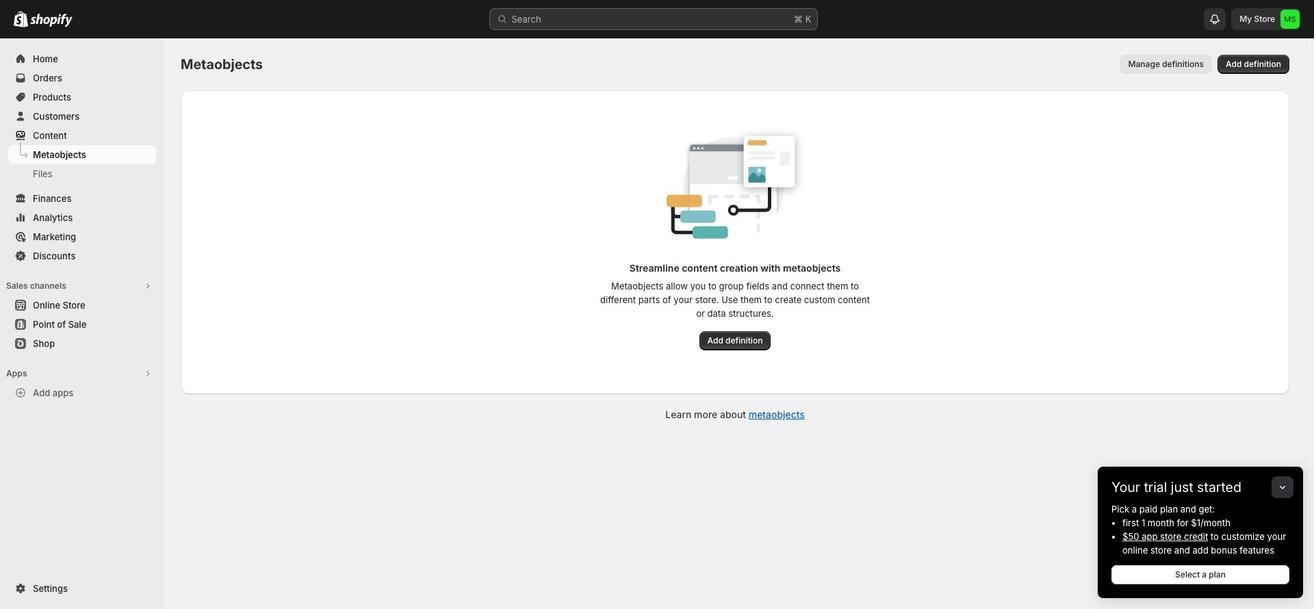 Task type: vqa. For each thing, say whether or not it's contained in the screenshot.
the "Shopify" image to the right
yes



Task type: locate. For each thing, give the bounding box(es) containing it.
my store image
[[1281, 10, 1300, 29]]

shopify image
[[14, 11, 28, 27], [30, 14, 73, 27]]

1 horizontal spatial shopify image
[[30, 14, 73, 27]]

0 horizontal spatial shopify image
[[14, 11, 28, 27]]



